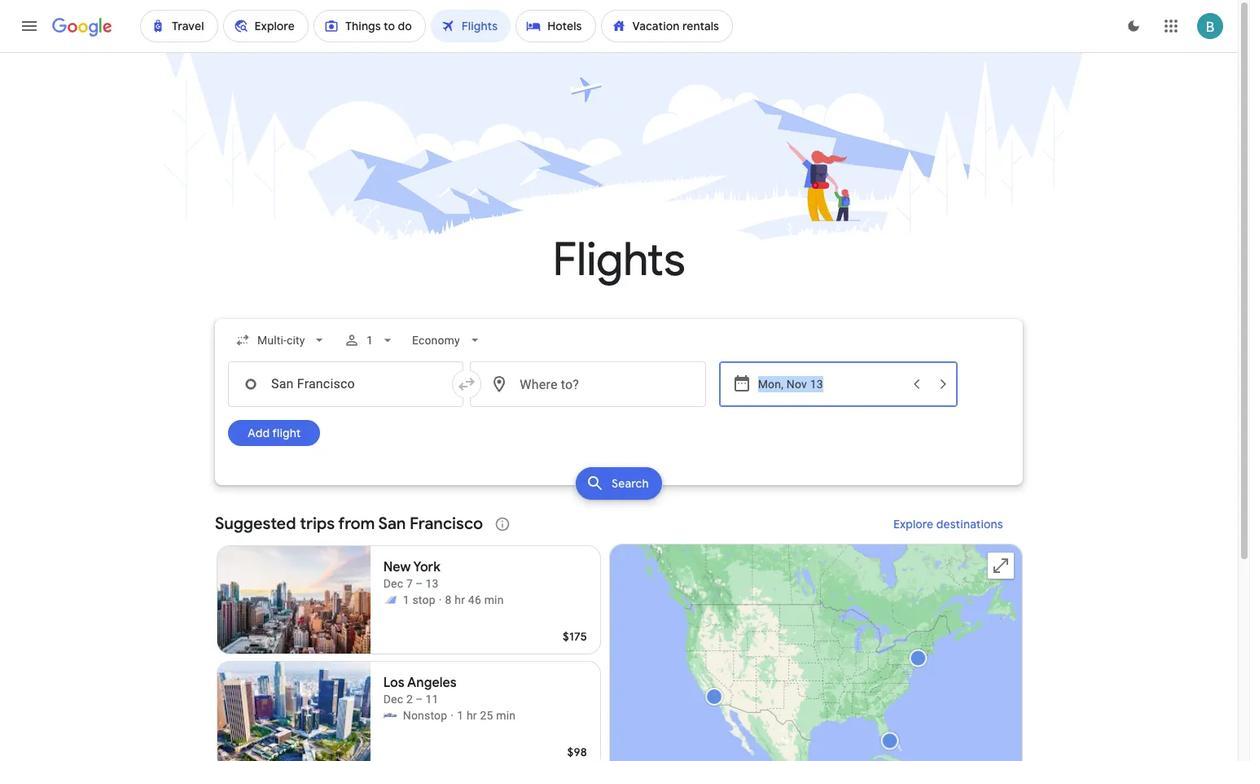Task type: locate. For each thing, give the bounding box(es) containing it.
min for york
[[485, 594, 504, 607]]

hr right 8
[[455, 594, 465, 607]]

los angeles dec 2 – 11
[[384, 676, 457, 707]]

 image right nonstop
[[451, 708, 454, 724]]

Where to? text field
[[471, 362, 706, 407]]

2 dec from the top
[[384, 694, 404, 707]]

8
[[445, 594, 452, 607]]

dec inside los angeles dec 2 – 11
[[384, 694, 404, 707]]

1 vertical spatial min
[[496, 710, 516, 723]]

explore destinations button
[[875, 505, 1024, 544]]

angeles
[[408, 676, 457, 692]]

None field
[[228, 326, 334, 355], [406, 326, 490, 355], [228, 326, 334, 355], [406, 326, 490, 355]]

0 vertical spatial  image
[[439, 592, 442, 609]]

1 horizontal spatial 1
[[403, 594, 410, 607]]

suggested
[[215, 514, 296, 535]]

 image
[[439, 592, 442, 609], [451, 708, 454, 724]]

min right 25
[[496, 710, 516, 723]]

None text field
[[228, 362, 464, 407]]

0 vertical spatial hr
[[455, 594, 465, 607]]

1 dec from the top
[[384, 578, 404, 591]]

dec inside new york dec 7 – 13
[[384, 578, 404, 591]]

flights
[[553, 231, 686, 289]]

1 vertical spatial dec
[[384, 694, 404, 707]]

 image left 8
[[439, 592, 442, 609]]

nonstop
[[403, 710, 448, 723]]

0 vertical spatial 1
[[367, 334, 374, 347]]

2 vertical spatial 1
[[457, 710, 464, 723]]

1 vertical spatial hr
[[467, 710, 477, 723]]

46
[[468, 594, 482, 607]]

1
[[367, 334, 374, 347], [403, 594, 410, 607], [457, 710, 464, 723]]

0 horizontal spatial 1
[[367, 334, 374, 347]]

0 vertical spatial dec
[[384, 578, 404, 591]]

dec down los
[[384, 694, 404, 707]]

dec
[[384, 578, 404, 591], [384, 694, 404, 707]]

1 horizontal spatial  image
[[451, 708, 454, 724]]

0 horizontal spatial  image
[[439, 592, 442, 609]]

los
[[384, 676, 405, 692]]

7 – 13
[[407, 578, 439, 591]]

1 vertical spatial  image
[[451, 708, 454, 724]]

dec for los
[[384, 694, 404, 707]]

0 vertical spatial min
[[485, 594, 504, 607]]

98 US dollars text field
[[568, 746, 588, 760]]

hr
[[455, 594, 465, 607], [467, 710, 477, 723]]

francisco
[[410, 514, 483, 535]]

2 horizontal spatial 1
[[457, 710, 464, 723]]

from
[[338, 514, 375, 535]]

Flight search field
[[202, 319, 1037, 505]]

add
[[248, 426, 270, 441]]

 image for los angeles
[[451, 708, 454, 724]]

dec up frontier and spirit icon
[[384, 578, 404, 591]]

change appearance image
[[1115, 7, 1154, 46]]

jetblue image
[[384, 710, 397, 723]]

1 inside popup button
[[367, 334, 374, 347]]

search
[[612, 477, 649, 491]]

frontier and spirit image
[[384, 594, 397, 607]]

trips
[[300, 514, 335, 535]]

1 vertical spatial 1
[[403, 594, 410, 607]]

1 horizontal spatial hr
[[467, 710, 477, 723]]

flight
[[272, 426, 301, 441]]

dec for new
[[384, 578, 404, 591]]

0 horizontal spatial hr
[[455, 594, 465, 607]]

min
[[485, 594, 504, 607], [496, 710, 516, 723]]

hr for new york
[[455, 594, 465, 607]]

$98
[[568, 746, 588, 760]]

min for angeles
[[496, 710, 516, 723]]

min right 46
[[485, 594, 504, 607]]

hr left 25
[[467, 710, 477, 723]]

search button
[[576, 468, 663, 500]]



Task type: vqa. For each thing, say whether or not it's contained in the screenshot.
Change appearance Image
yes



Task type: describe. For each thing, give the bounding box(es) containing it.
 image for new york
[[439, 592, 442, 609]]

$175
[[563, 630, 588, 645]]

1 for 1 stop
[[403, 594, 410, 607]]

suggested trips from san francisco
[[215, 514, 483, 535]]

san
[[378, 514, 406, 535]]

new york dec 7 – 13
[[384, 560, 441, 591]]

stop
[[413, 594, 436, 607]]

1 stop
[[403, 594, 436, 607]]

Departure text field
[[758, 363, 903, 407]]

new
[[384, 560, 411, 576]]

destinations
[[937, 517, 1004, 532]]

175 US dollars text field
[[563, 630, 588, 645]]

8 hr 46 min
[[445, 594, 504, 607]]

1 hr 25 min
[[457, 710, 516, 723]]

explore destinations
[[894, 517, 1004, 532]]

1 for 1
[[367, 334, 374, 347]]

add flight
[[248, 426, 301, 441]]

2 – 11
[[407, 694, 439, 707]]

main menu image
[[20, 16, 39, 36]]

1 button
[[338, 321, 403, 360]]

1 for 1 hr 25 min
[[457, 710, 464, 723]]

suggested trips from san francisco region
[[215, 505, 1024, 762]]

explore
[[894, 517, 934, 532]]

hr for los angeles
[[467, 710, 477, 723]]

add flight button
[[228, 421, 321, 447]]

25
[[480, 710, 493, 723]]

york
[[414, 560, 441, 576]]



